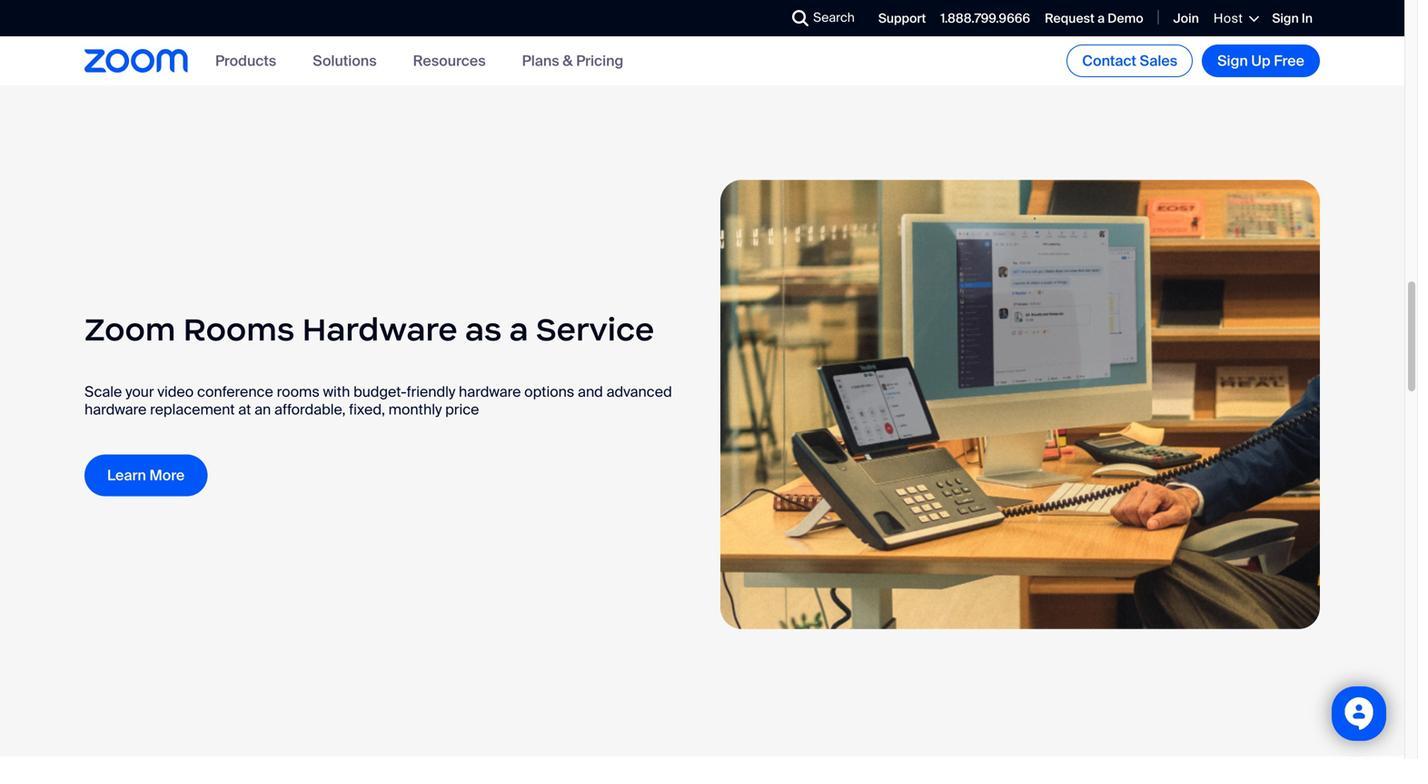 Task type: locate. For each thing, give the bounding box(es) containing it.
a
[[1098, 10, 1105, 27], [510, 310, 529, 349]]

1 horizontal spatial a
[[1098, 10, 1105, 27]]

1 horizontal spatial hardware
[[459, 383, 521, 402]]

monthly
[[389, 400, 442, 419]]

video
[[157, 383, 194, 402]]

search image
[[793, 10, 809, 26]]

products button
[[215, 51, 276, 70]]

&
[[563, 51, 573, 70]]

sign for sign up free
[[1218, 51, 1248, 70]]

an
[[255, 400, 271, 419]]

hardware
[[459, 383, 521, 402], [85, 400, 147, 419]]

and
[[578, 383, 603, 402]]

hardware
[[302, 310, 458, 349]]

a right as
[[510, 310, 529, 349]]

contact
[[1083, 51, 1137, 70]]

a left the demo
[[1098, 10, 1105, 27]]

0 horizontal spatial a
[[510, 310, 529, 349]]

resources
[[413, 51, 486, 70]]

1 horizontal spatial sign
[[1273, 10, 1299, 27]]

zoom rooms hardware as a service
[[85, 310, 655, 349]]

0 vertical spatial a
[[1098, 10, 1105, 27]]

join link
[[1174, 10, 1199, 27]]

contact sales link
[[1067, 45, 1193, 77]]

1 vertical spatial sign
[[1218, 51, 1248, 70]]

0 vertical spatial sign
[[1273, 10, 1299, 27]]

scale
[[85, 383, 122, 402]]

host button
[[1214, 10, 1258, 27]]

fixed,
[[349, 400, 385, 419]]

1.888.799.9666
[[941, 10, 1031, 27]]

1 vertical spatial a
[[510, 310, 529, 349]]

sign up free
[[1218, 51, 1305, 70]]

sales
[[1140, 51, 1178, 70]]

advanced
[[607, 383, 672, 402]]

at
[[238, 400, 251, 419]]

sign
[[1273, 10, 1299, 27], [1218, 51, 1248, 70]]

zoom
[[85, 310, 176, 349]]

products
[[215, 51, 276, 70]]

0 horizontal spatial sign
[[1218, 51, 1248, 70]]

learn more
[[107, 466, 185, 485]]

sign left the in
[[1273, 10, 1299, 27]]

replacement
[[150, 400, 235, 419]]

zoom logo image
[[85, 49, 188, 72]]

plans
[[522, 51, 560, 70]]

budget-
[[354, 383, 407, 402]]

sign left up
[[1218, 51, 1248, 70]]

learn more link
[[85, 455, 207, 497]]

conference
[[197, 383, 273, 402]]

hardware left "video"
[[85, 400, 147, 419]]

hardware right friendly
[[459, 383, 521, 402]]

up
[[1252, 51, 1271, 70]]



Task type: vqa. For each thing, say whether or not it's contained in the screenshot.
the leftmost hardware
yes



Task type: describe. For each thing, give the bounding box(es) containing it.
person sitting at a desk image
[[721, 180, 1320, 630]]

0 horizontal spatial hardware
[[85, 400, 147, 419]]

join
[[1174, 10, 1199, 27]]

sign in
[[1273, 10, 1313, 27]]

plans & pricing link
[[522, 51, 624, 70]]

resources button
[[413, 51, 486, 70]]

your
[[125, 383, 154, 402]]

solutions button
[[313, 51, 377, 70]]

request a demo
[[1045, 10, 1144, 27]]

solutions
[[313, 51, 377, 70]]

support link
[[879, 10, 926, 27]]

rooms
[[183, 310, 295, 349]]

affordable,
[[275, 400, 346, 419]]

service
[[536, 310, 655, 349]]

plans & pricing
[[522, 51, 624, 70]]

sign up free link
[[1202, 45, 1320, 77]]

rooms
[[277, 383, 320, 402]]

1.888.799.9666 link
[[941, 10, 1031, 27]]

demo
[[1108, 10, 1144, 27]]

price
[[445, 400, 479, 419]]

host
[[1214, 10, 1244, 27]]

friendly
[[407, 383, 456, 402]]

with
[[323, 383, 350, 402]]

sign in link
[[1273, 10, 1313, 27]]

support
[[879, 10, 926, 27]]

contact sales
[[1083, 51, 1178, 70]]

search image
[[793, 10, 809, 26]]

pricing
[[576, 51, 624, 70]]

more
[[149, 466, 185, 485]]

sign for sign in
[[1273, 10, 1299, 27]]

search
[[813, 9, 855, 26]]

in
[[1302, 10, 1313, 27]]

free
[[1274, 51, 1305, 70]]

as
[[465, 310, 502, 349]]

learn
[[107, 466, 146, 485]]

request a demo link
[[1045, 10, 1144, 27]]

scale your video conference rooms with budget-friendly hardware options and advanced hardware replacement at an affordable, fixed, monthly price
[[85, 383, 672, 419]]

request
[[1045, 10, 1095, 27]]

options
[[525, 383, 575, 402]]



